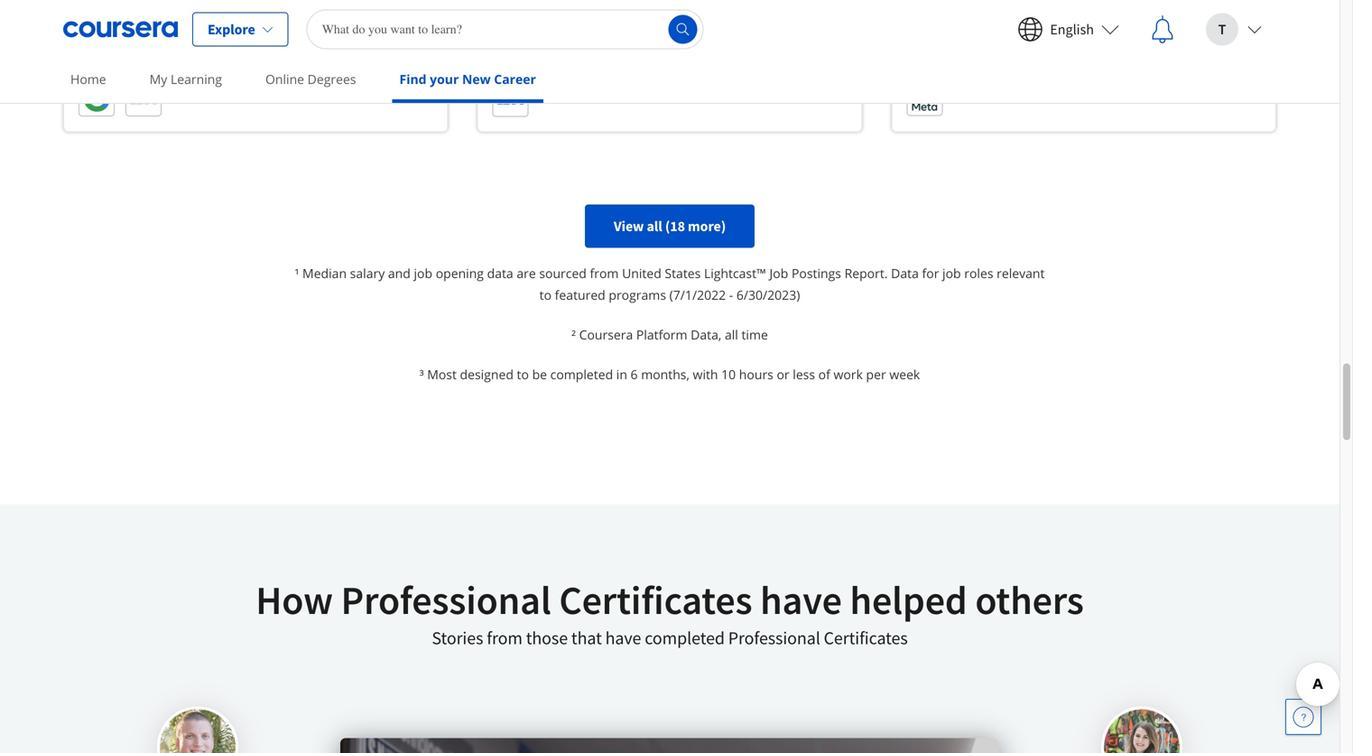 Task type: vqa. For each thing, say whether or not it's contained in the screenshot.
leftmost 'Beginner'
no



Task type: locate. For each thing, give the bounding box(es) containing it.
less
[[793, 366, 816, 383]]

online degrees link
[[258, 59, 364, 99]]

job
[[414, 264, 433, 282], [943, 264, 962, 282]]

1 horizontal spatial to
[[540, 286, 552, 303]]

view all (18 more)
[[614, 217, 726, 235]]

to
[[540, 286, 552, 303], [517, 366, 529, 383]]

find your new career
[[400, 70, 536, 88]]

job right for
[[943, 264, 962, 282]]

median
[[303, 264, 347, 282]]

None search field
[[307, 9, 704, 49]]

0 horizontal spatial job
[[414, 264, 433, 282]]

all left (18
[[647, 217, 663, 235]]

0 horizontal spatial all
[[647, 217, 663, 235]]

time
[[742, 326, 769, 343]]

are
[[517, 264, 536, 282]]

my
[[150, 70, 167, 88]]

in
[[617, 366, 628, 383]]

report.
[[845, 264, 888, 282]]

0 vertical spatial to
[[540, 286, 552, 303]]

to left be
[[517, 366, 529, 383]]

1 vertical spatial all
[[725, 326, 739, 343]]

1 vertical spatial to
[[517, 366, 529, 383]]

certificates down helped
[[824, 627, 908, 649]]

postings
[[792, 264, 842, 282]]

designed
[[460, 366, 514, 383]]

from left those
[[487, 627, 523, 649]]

0 vertical spatial professional
[[341, 575, 552, 625]]

certificates
[[559, 575, 753, 625], [824, 627, 908, 649]]

all left time
[[725, 326, 739, 343]]

my learning link
[[142, 59, 229, 99]]

for
[[923, 264, 940, 282]]

1 vertical spatial professional
[[729, 627, 821, 649]]

helped
[[850, 575, 968, 625]]

all
[[647, 217, 663, 235], [725, 326, 739, 343]]

0 horizontal spatial completed
[[551, 366, 613, 383]]

opening
[[436, 264, 484, 282]]

how professional certificates have helped others stories from those that have completed professional certificates
[[256, 575, 1085, 649]]

data,
[[691, 326, 722, 343]]

home
[[70, 70, 106, 88]]

or
[[777, 366, 790, 383]]

²
[[572, 326, 576, 343]]

¹
[[295, 264, 299, 282]]

¹ median salary and job opening data are sourced from united states lightcast™ job postings report. data for job roles relevant to featured programs (7/1/2022 - 6/30/2023)
[[295, 264, 1045, 303]]

0 horizontal spatial have
[[606, 627, 642, 649]]

1 horizontal spatial have
[[761, 575, 843, 625]]

view
[[614, 217, 644, 235]]

0 vertical spatial from
[[566, 54, 595, 72]]

certificates up that
[[559, 575, 753, 625]]

1 horizontal spatial job
[[943, 264, 962, 282]]

1 horizontal spatial professional
[[729, 627, 821, 649]]

1 vertical spatial completed
[[645, 627, 725, 649]]

with
[[693, 366, 719, 383]]

more)
[[688, 217, 726, 235]]

0 horizontal spatial professional
[[341, 575, 552, 625]]

from
[[566, 54, 595, 72], [590, 264, 619, 282], [487, 627, 523, 649]]

stories
[[432, 627, 484, 649]]

from up featured
[[590, 264, 619, 282]]

2 vertical spatial from
[[487, 627, 523, 649]]

1 vertical spatial certificates
[[824, 627, 908, 649]]

leading
[[598, 54, 644, 72]]

others
[[976, 575, 1085, 625]]

week
[[890, 366, 921, 383]]

data
[[892, 264, 919, 282]]

explore
[[208, 20, 255, 38]]

professional
[[341, 575, 552, 625], [729, 627, 821, 649]]

have
[[761, 575, 843, 625], [606, 627, 642, 649]]

1 horizontal spatial completed
[[645, 627, 725, 649]]

partners
[[646, 54, 699, 72]]

salary
[[350, 264, 385, 282]]

1 vertical spatial from
[[590, 264, 619, 282]]

0 vertical spatial certificates
[[559, 575, 753, 625]]

completed
[[551, 366, 613, 383], [645, 627, 725, 649]]

0 vertical spatial all
[[647, 217, 663, 235]]

job right and
[[414, 264, 433, 282]]

10
[[722, 366, 736, 383]]

2 job from the left
[[943, 264, 962, 282]]

1 horizontal spatial all
[[725, 326, 739, 343]]

0 vertical spatial have
[[761, 575, 843, 625]]

from inside how professional certificates have helped others stories from those that have completed professional certificates
[[487, 627, 523, 649]]

to down sourced
[[540, 286, 552, 303]]

new
[[462, 70, 491, 88]]

from left the leading
[[566, 54, 595, 72]]



Task type: describe. For each thing, give the bounding box(es) containing it.
² coursera platform data, all time
[[572, 326, 769, 343]]

(18
[[666, 217, 686, 235]]

my learning
[[150, 70, 222, 88]]

t
[[1219, 20, 1227, 38]]

6
[[631, 366, 638, 383]]

0 horizontal spatial certificates
[[559, 575, 753, 625]]

data
[[487, 264, 514, 282]]

work
[[834, 366, 863, 383]]

explore button
[[192, 12, 289, 47]]

credentials from leading partners
[[493, 54, 699, 72]]

0 vertical spatial completed
[[551, 366, 613, 383]]

of
[[819, 366, 831, 383]]

relevant
[[997, 264, 1045, 282]]

³
[[420, 366, 424, 383]]

help center image
[[1293, 706, 1315, 728]]

6/30/2023)
[[737, 286, 801, 303]]

be
[[533, 366, 547, 383]]

to inside the ¹ median salary and job opening data are sourced from united states lightcast™ job postings report. data for job roles relevant to featured programs (7/1/2022 - 6/30/2023)
[[540, 286, 552, 303]]

find your new career link
[[392, 59, 544, 103]]

home link
[[63, 59, 114, 99]]

months,
[[641, 366, 690, 383]]

-
[[730, 286, 734, 303]]

completed inside how professional certificates have helped others stories from those that have completed professional certificates
[[645, 627, 725, 649]]

credentials from leading partners button
[[478, 0, 863, 132]]

coursera
[[580, 326, 633, 343]]

1 vertical spatial have
[[606, 627, 642, 649]]

platform
[[637, 326, 688, 343]]

credentials
[[493, 54, 563, 72]]

english
[[1051, 20, 1095, 38]]

english button
[[1004, 0, 1134, 58]]

online degrees
[[266, 70, 356, 88]]

that
[[572, 627, 602, 649]]

lightcast™
[[704, 264, 767, 282]]

from inside credentials from leading partners button
[[566, 54, 595, 72]]

most
[[427, 366, 457, 383]]

united
[[622, 264, 662, 282]]

your
[[430, 70, 459, 88]]

those
[[526, 627, 568, 649]]

degrees
[[308, 70, 356, 88]]

1 horizontal spatial certificates
[[824, 627, 908, 649]]

online
[[266, 70, 304, 88]]

(7/1/2022
[[670, 286, 726, 303]]

job
[[770, 264, 789, 282]]

find
[[400, 70, 427, 88]]

hours
[[740, 366, 774, 383]]

0 horizontal spatial to
[[517, 366, 529, 383]]

What do you want to learn? text field
[[307, 9, 704, 49]]

per
[[867, 366, 887, 383]]

from inside the ¹ median salary and job opening data are sourced from united states lightcast™ job postings report. data for job roles relevant to featured programs (7/1/2022 - 6/30/2023)
[[590, 264, 619, 282]]

career
[[494, 70, 536, 88]]

programs
[[609, 286, 667, 303]]

sourced
[[540, 264, 587, 282]]

roles
[[965, 264, 994, 282]]

and
[[388, 264, 411, 282]]

view all (18 more) button
[[585, 204, 755, 248]]

coursera image
[[63, 15, 178, 44]]

t button
[[1192, 0, 1277, 58]]

how
[[256, 575, 333, 625]]

learning
[[171, 70, 222, 88]]

1 job from the left
[[414, 264, 433, 282]]

all inside button
[[647, 217, 663, 235]]

states
[[665, 264, 701, 282]]

³ most designed to be completed in 6 months, with 10 hours or less of work per week
[[420, 366, 921, 383]]

featured
[[555, 286, 606, 303]]



